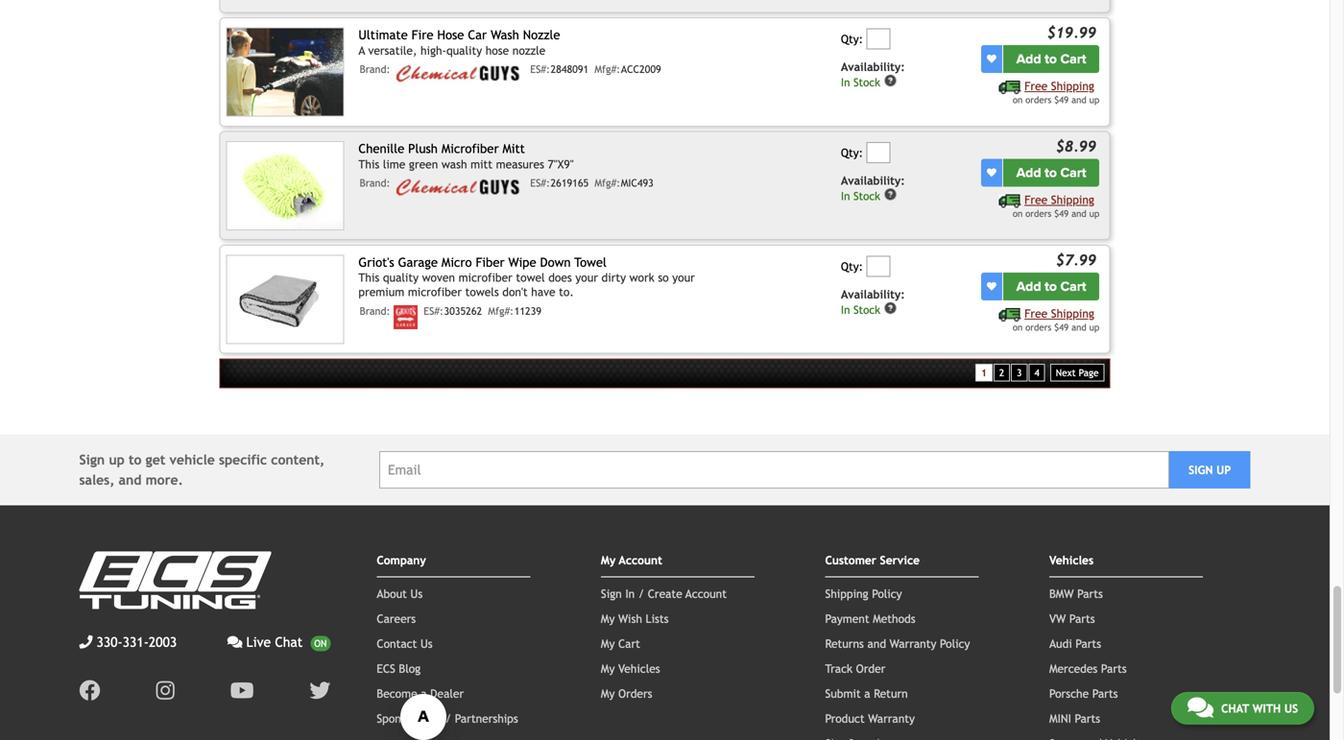 Task type: vqa. For each thing, say whether or not it's contained in the screenshot.


Task type: locate. For each thing, give the bounding box(es) containing it.
2 $49 from the top
[[1055, 208, 1069, 219]]

3 availability: in stock from the top
[[841, 288, 906, 317]]

3 stock from the top
[[854, 304, 881, 317]]

create
[[648, 587, 683, 601]]

/
[[639, 587, 645, 601], [446, 712, 452, 726]]

mercedes parts link
[[1050, 662, 1127, 676]]

$49 up $7.99
[[1055, 208, 1069, 219]]

and
[[1072, 95, 1087, 105], [1072, 208, 1087, 219], [1072, 322, 1087, 333], [119, 473, 142, 488], [868, 637, 887, 651]]

1 availability: in stock from the top
[[841, 60, 906, 89]]

5 my from the top
[[601, 687, 615, 701]]

mfg#: left acc2009 in the left of the page
[[595, 63, 621, 75]]

and right sales,
[[119, 473, 142, 488]]

and up next page link
[[1072, 322, 1087, 333]]

1 chemical guys - corporate logo image from the top
[[394, 63, 525, 84]]

3 availability: from the top
[[841, 288, 906, 301]]

account
[[619, 554, 663, 567], [686, 587, 727, 601]]

0 horizontal spatial vehicles
[[619, 662, 661, 676]]

1 vertical spatial on
[[1013, 208, 1023, 219]]

shipping policy
[[826, 587, 903, 601]]

work
[[630, 271, 655, 285]]

vehicles up bmw parts
[[1050, 554, 1094, 567]]

comments image inside chat with us link
[[1188, 696, 1214, 720]]

1 add to cart from the top
[[1017, 51, 1087, 67]]

3 orders from the top
[[1026, 322, 1052, 333]]

comments image inside live chat link
[[227, 636, 243, 649]]

0 vertical spatial chat
[[275, 635, 303, 650]]

4 my from the top
[[601, 662, 615, 676]]

free shipping on orders $49 and up up $8.99
[[1013, 79, 1100, 105]]

get
[[146, 453, 166, 468]]

1 horizontal spatial comments image
[[1188, 696, 1214, 720]]

0 vertical spatial add to wish list image
[[987, 168, 997, 178]]

us right contact
[[421, 637, 433, 651]]

0 vertical spatial availability: in stock
[[841, 60, 906, 89]]

2 horizontal spatial sign
[[1189, 464, 1214, 477]]

1 qty: from the top
[[841, 32, 864, 46]]

free shipping on orders $49 and up for $8.99
[[1013, 193, 1100, 219]]

customer service
[[826, 554, 920, 567]]

0 horizontal spatial your
[[576, 271, 598, 285]]

1 vertical spatial add to cart
[[1017, 165, 1087, 181]]

to inside sign up to get vehicle specific content, sales, and more.
[[129, 453, 142, 468]]

add to cart down $19.99
[[1017, 51, 1087, 67]]

0 horizontal spatial quality
[[383, 271, 419, 285]]

es#: down nozzle at left top
[[531, 63, 550, 75]]

car
[[468, 27, 487, 42]]

add to wish list image
[[987, 168, 997, 178], [987, 282, 997, 291]]

2 chemical guys - corporate logo image from the top
[[394, 177, 525, 198]]

1 vertical spatial es#:
[[531, 177, 550, 189]]

1 vertical spatial chat
[[1222, 702, 1250, 716]]

mic493
[[621, 177, 654, 189]]

sign up
[[1189, 464, 1232, 477]]

0 horizontal spatial comments image
[[227, 636, 243, 649]]

None text field
[[867, 28, 891, 50]]

and for $8.99
[[1072, 208, 1087, 219]]

1 vertical spatial question sign image
[[884, 302, 898, 315]]

youtube logo image
[[230, 681, 254, 702]]

your down towel
[[576, 271, 598, 285]]

availability: for $8.99
[[841, 174, 906, 187]]

0 vertical spatial orders
[[1026, 95, 1052, 105]]

service
[[880, 554, 920, 567]]

3 free shipping on orders $49 and up from the top
[[1013, 307, 1100, 333]]

sign for sign in / create account
[[601, 587, 622, 601]]

0 vertical spatial free shipping image
[[1000, 81, 1022, 94]]

2 vertical spatial es#:
[[424, 305, 444, 317]]

microfiber
[[442, 141, 499, 156]]

cart for $7.99
[[1061, 279, 1087, 295]]

0 horizontal spatial a
[[421, 687, 427, 701]]

submit
[[826, 687, 861, 701]]

shipping down $8.99
[[1052, 193, 1095, 207]]

ecs
[[377, 662, 396, 676]]

quality down ultimate fire hose car wash nozzle link
[[447, 44, 482, 57]]

chemical guys - corporate logo image down ultimate fire hose car wash nozzle a versatile, high-quality hose nozzle
[[394, 63, 525, 84]]

parts right vw
[[1070, 612, 1096, 626]]

1 free shipping on orders $49 and up from the top
[[1013, 79, 1100, 105]]

about
[[377, 587, 407, 601]]

your right so
[[673, 271, 695, 285]]

1 vertical spatial free shipping on orders $49 and up
[[1013, 193, 1100, 219]]

in for $7.99
[[841, 304, 851, 317]]

chemical guys - corporate logo image
[[394, 63, 525, 84], [394, 177, 525, 198]]

availability: in stock
[[841, 60, 906, 89], [841, 174, 906, 203], [841, 288, 906, 317]]

vehicles
[[1050, 554, 1094, 567], [619, 662, 661, 676]]

0 vertical spatial account
[[619, 554, 663, 567]]

0 vertical spatial add to cart
[[1017, 51, 1087, 67]]

sign up button
[[1170, 452, 1251, 489]]

add to cart button down $19.99
[[1004, 45, 1100, 73]]

orders for $7.99
[[1026, 322, 1052, 333]]

1 horizontal spatial a
[[865, 687, 871, 701]]

0 vertical spatial add
[[1017, 51, 1042, 67]]

question sign image for $7.99
[[884, 302, 898, 315]]

order
[[857, 662, 886, 676]]

payment methods link
[[826, 612, 916, 626]]

2 a from the left
[[865, 687, 871, 701]]

comments image left live
[[227, 636, 243, 649]]

qty: for $8.99
[[841, 146, 864, 160]]

1 free from the top
[[1025, 79, 1048, 93]]

us right with
[[1285, 702, 1299, 716]]

/ left create at the bottom of the page
[[639, 587, 645, 601]]

this inside chenille plush microfiber mitt this lime green wash mitt measures 7"x9"
[[359, 157, 380, 171]]

2 vertical spatial free
[[1025, 307, 1048, 320]]

chat left with
[[1222, 702, 1250, 716]]

1 add from the top
[[1017, 51, 1042, 67]]

add to cart button for $19.99
[[1004, 45, 1100, 73]]

lime
[[383, 157, 406, 171]]

on for $19.99
[[1013, 95, 1023, 105]]

high-
[[421, 44, 447, 57]]

warranty
[[890, 637, 937, 651], [869, 712, 915, 726]]

ecs blog
[[377, 662, 421, 676]]

facebook logo image
[[79, 681, 100, 702]]

free shipping on orders $49 and up up $7.99
[[1013, 193, 1100, 219]]

payment methods
[[826, 612, 916, 626]]

0 vertical spatial es#:
[[531, 63, 550, 75]]

0 vertical spatial mfg#:
[[595, 63, 621, 75]]

to for $8.99
[[1045, 165, 1058, 181]]

shipping for $7.99
[[1052, 307, 1095, 320]]

1 vertical spatial mfg#:
[[595, 177, 621, 189]]

1 a from the left
[[421, 687, 427, 701]]

add for $7.99
[[1017, 279, 1042, 295]]

mini
[[1050, 712, 1072, 726]]

1 availability: from the top
[[841, 60, 906, 74]]

2 your from the left
[[673, 271, 695, 285]]

$49 up $8.99
[[1055, 95, 1069, 105]]

1 $49 from the top
[[1055, 95, 1069, 105]]

fire
[[412, 27, 434, 42]]

0 horizontal spatial account
[[619, 554, 663, 567]]

my wish lists link
[[601, 612, 669, 626]]

1 orders from the top
[[1026, 95, 1052, 105]]

1 add to wish list image from the top
[[987, 168, 997, 178]]

0 vertical spatial on
[[1013, 95, 1023, 105]]

2 vertical spatial qty:
[[841, 260, 864, 273]]

1 question sign image from the top
[[884, 188, 898, 201]]

1 horizontal spatial policy
[[940, 637, 971, 651]]

0 vertical spatial policy
[[872, 587, 903, 601]]

cart down $19.99
[[1061, 51, 1087, 67]]

0 horizontal spatial sign
[[79, 453, 105, 468]]

add to cart button down $8.99
[[1004, 159, 1100, 187]]

2 vertical spatial mfg#:
[[488, 305, 514, 317]]

parts up porsche parts
[[1102, 662, 1127, 676]]

1 vertical spatial chemical guys - corporate logo image
[[394, 177, 525, 198]]

qty:
[[841, 32, 864, 46], [841, 146, 864, 160], [841, 260, 864, 273]]

bmw parts link
[[1050, 587, 1104, 601]]

331-
[[123, 635, 149, 650]]

about us
[[377, 587, 423, 601]]

1 horizontal spatial chat
[[1222, 702, 1250, 716]]

shipping up "payment"
[[826, 587, 869, 601]]

2 vertical spatial orders
[[1026, 322, 1052, 333]]

add to wish list image
[[987, 54, 997, 64]]

2 vertical spatial on
[[1013, 322, 1023, 333]]

this down griot's on the top
[[359, 271, 380, 285]]

1 vertical spatial availability: in stock
[[841, 174, 906, 203]]

1 vertical spatial orders
[[1026, 208, 1052, 219]]

2 availability: from the top
[[841, 174, 906, 187]]

returns and warranty policy
[[826, 637, 971, 651]]

1 horizontal spatial account
[[686, 587, 727, 601]]

add to cart button down $7.99
[[1004, 273, 1100, 301]]

1 vertical spatial free shipping image
[[1000, 194, 1022, 208]]

griot's
[[359, 255, 394, 270]]

3 my from the top
[[601, 637, 615, 651]]

shipping down $7.99
[[1052, 307, 1095, 320]]

2 vertical spatial availability: in stock
[[841, 288, 906, 317]]

live
[[246, 635, 271, 650]]

careers
[[377, 612, 416, 626]]

0 vertical spatial stock
[[854, 76, 881, 89]]

product warranty
[[826, 712, 915, 726]]

2 add to wish list image from the top
[[987, 282, 997, 291]]

1 on from the top
[[1013, 95, 1023, 105]]

a for become
[[421, 687, 427, 701]]

my up my vehicles
[[601, 637, 615, 651]]

0 vertical spatial quality
[[447, 44, 482, 57]]

stock for $7.99
[[854, 304, 881, 317]]

es#: 3035262 mfg#: 11239
[[424, 305, 542, 317]]

audi
[[1050, 637, 1073, 651]]

1 stock from the top
[[854, 76, 881, 89]]

1 this from the top
[[359, 157, 380, 171]]

2 vertical spatial availability:
[[841, 288, 906, 301]]

1 vertical spatial this
[[359, 271, 380, 285]]

es#: right griot's - corporate logo
[[424, 305, 444, 317]]

sign for sign up to get vehicle specific content, sales, and more.
[[79, 453, 105, 468]]

this down chenille
[[359, 157, 380, 171]]

to down $19.99
[[1045, 51, 1058, 67]]

3 $49 from the top
[[1055, 322, 1069, 333]]

add to cart button for $8.99
[[1004, 159, 1100, 187]]

blog
[[399, 662, 421, 676]]

a left dealer
[[421, 687, 427, 701]]

1 vertical spatial vehicles
[[619, 662, 661, 676]]

live chat
[[246, 635, 303, 650]]

and up $8.99
[[1072, 95, 1087, 105]]

2 this from the top
[[359, 271, 380, 285]]

2
[[1000, 367, 1005, 378]]

availability: in stock for $7.99
[[841, 288, 906, 317]]

availability: for $19.99
[[841, 60, 906, 74]]

3 add from the top
[[1017, 279, 1042, 295]]

2 question sign image from the top
[[884, 302, 898, 315]]

1 vertical spatial us
[[421, 637, 433, 651]]

0 vertical spatial free shipping on orders $49 and up
[[1013, 79, 1100, 105]]

2 vertical spatial add to cart
[[1017, 279, 1087, 295]]

garage
[[398, 255, 438, 270]]

my account
[[601, 554, 663, 567]]

a left return
[[865, 687, 871, 701]]

1 my from the top
[[601, 554, 616, 567]]

free shipping on orders $49 and up
[[1013, 79, 1100, 105], [1013, 193, 1100, 219], [1013, 307, 1100, 333]]

sign inside sign up to get vehicle specific content, sales, and more.
[[79, 453, 105, 468]]

this
[[359, 157, 380, 171], [359, 271, 380, 285]]

parts for audi parts
[[1076, 637, 1102, 651]]

1 vertical spatial warranty
[[869, 712, 915, 726]]

1 vertical spatial /
[[446, 712, 452, 726]]

to down $8.99
[[1045, 165, 1058, 181]]

brand: down lime
[[360, 177, 390, 189]]

1 horizontal spatial /
[[639, 587, 645, 601]]

your
[[576, 271, 598, 285], [673, 271, 695, 285]]

3 free shipping image from the top
[[1000, 308, 1022, 322]]

3 free from the top
[[1025, 307, 1048, 320]]

es#: for $19.99
[[531, 63, 550, 75]]

2 orders from the top
[[1026, 208, 1052, 219]]

availability: for $7.99
[[841, 288, 906, 301]]

0 vertical spatial availability:
[[841, 60, 906, 74]]

towel
[[575, 255, 607, 270]]

free shipping image
[[1000, 81, 1022, 94], [1000, 194, 1022, 208], [1000, 308, 1022, 322]]

0 horizontal spatial policy
[[872, 587, 903, 601]]

1 horizontal spatial quality
[[447, 44, 482, 57]]

free for $8.99
[[1025, 193, 1048, 207]]

3 brand: from the top
[[360, 305, 390, 317]]

stock
[[854, 76, 881, 89], [854, 190, 881, 203], [854, 304, 881, 317]]

brand: down premium
[[360, 305, 390, 317]]

2 free shipping image from the top
[[1000, 194, 1022, 208]]

1 horizontal spatial sign
[[601, 587, 622, 601]]

my left wish on the bottom left of page
[[601, 612, 615, 626]]

2 vertical spatial $49
[[1055, 322, 1069, 333]]

2 brand: from the top
[[360, 177, 390, 189]]

question sign image
[[884, 188, 898, 201], [884, 302, 898, 315]]

2 on from the top
[[1013, 208, 1023, 219]]

0 vertical spatial chemical guys - corporate logo image
[[394, 63, 525, 84]]

0 vertical spatial free
[[1025, 79, 1048, 93]]

parts down porsche parts
[[1075, 712, 1101, 726]]

free shipping on orders $49 and up up the next in the right of the page
[[1013, 307, 1100, 333]]

2 free shipping on orders $49 and up from the top
[[1013, 193, 1100, 219]]

parts right bmw
[[1078, 587, 1104, 601]]

parts down the mercedes parts link
[[1093, 687, 1119, 701]]

to left get
[[129, 453, 142, 468]]

free shipping on orders $49 and up for $7.99
[[1013, 307, 1100, 333]]

1 vertical spatial brand:
[[360, 177, 390, 189]]

1 vertical spatial free
[[1025, 193, 1048, 207]]

0 vertical spatial add to cart button
[[1004, 45, 1100, 73]]

0 vertical spatial brand:
[[360, 63, 390, 75]]

instagram logo image
[[156, 681, 175, 702]]

my down my cart link
[[601, 662, 615, 676]]

0 horizontal spatial /
[[446, 712, 452, 726]]

es#: for $8.99
[[531, 177, 550, 189]]

my up my wish lists at the left bottom of page
[[601, 554, 616, 567]]

2 add from the top
[[1017, 165, 1042, 181]]

microfiber up towels
[[459, 271, 513, 285]]

cart down $8.99
[[1061, 165, 1087, 181]]

mfg#: for $7.99
[[488, 305, 514, 317]]

330-331-2003
[[97, 635, 177, 650]]

1 vertical spatial comments image
[[1188, 696, 1214, 720]]

to
[[1045, 51, 1058, 67], [1045, 165, 1058, 181], [1045, 279, 1058, 295], [129, 453, 142, 468]]

/ down dealer
[[446, 712, 452, 726]]

2 availability: in stock from the top
[[841, 174, 906, 203]]

0 vertical spatial qty:
[[841, 32, 864, 46]]

add to cart down $7.99
[[1017, 279, 1087, 295]]

3 add to cart button from the top
[[1004, 273, 1100, 301]]

0 vertical spatial question sign image
[[884, 188, 898, 201]]

2 my from the top
[[601, 612, 615, 626]]

2 link
[[994, 364, 1011, 382]]

quality
[[447, 44, 482, 57], [383, 271, 419, 285]]

1 horizontal spatial vehicles
[[1050, 554, 1094, 567]]

1 vertical spatial policy
[[940, 637, 971, 651]]

up inside sign up to get vehicle specific content, sales, and more.
[[109, 453, 125, 468]]

brand: down a
[[360, 63, 390, 75]]

brand: for $7.99
[[360, 305, 390, 317]]

2 qty: from the top
[[841, 146, 864, 160]]

1 vertical spatial qty:
[[841, 146, 864, 160]]

1 vertical spatial add
[[1017, 165, 1042, 181]]

0 vertical spatial microfiber
[[459, 271, 513, 285]]

us for about us
[[411, 587, 423, 601]]

a
[[421, 687, 427, 701], [865, 687, 871, 701]]

sponsorships / partnerships link
[[377, 712, 518, 726]]

comments image for chat
[[1188, 696, 1214, 720]]

1 horizontal spatial your
[[673, 271, 695, 285]]

qty: for $19.99
[[841, 32, 864, 46]]

1 vertical spatial add to wish list image
[[987, 282, 997, 291]]

account right create at the bottom of the page
[[686, 587, 727, 601]]

account up sign in / create account link
[[619, 554, 663, 567]]

mfg#: left mic493
[[595, 177, 621, 189]]

$49
[[1055, 95, 1069, 105], [1055, 208, 1069, 219], [1055, 322, 1069, 333]]

$49 up the next in the right of the page
[[1055, 322, 1069, 333]]

us right about
[[411, 587, 423, 601]]

0 vertical spatial vehicles
[[1050, 554, 1094, 567]]

comments image
[[227, 636, 243, 649], [1188, 696, 1214, 720]]

quality down garage
[[383, 271, 419, 285]]

to down $7.99
[[1045, 279, 1058, 295]]

2 vertical spatial free shipping on orders $49 and up
[[1013, 307, 1100, 333]]

chemical guys - corporate logo image for $8.99
[[394, 177, 525, 198]]

2 vertical spatial free shipping image
[[1000, 308, 1022, 322]]

comments image left chat with us
[[1188, 696, 1214, 720]]

1 vertical spatial $49
[[1055, 208, 1069, 219]]

parts up the mercedes parts link
[[1076, 637, 1102, 651]]

porsche parts link
[[1050, 687, 1119, 701]]

and for $19.99
[[1072, 95, 1087, 105]]

cart down $7.99
[[1061, 279, 1087, 295]]

add for $19.99
[[1017, 51, 1042, 67]]

add to wish list image for $8.99
[[987, 168, 997, 178]]

1 vertical spatial quality
[[383, 271, 419, 285]]

customer
[[826, 554, 877, 567]]

my vehicles
[[601, 662, 661, 676]]

2 add to cart from the top
[[1017, 165, 1087, 181]]

2 add to cart button from the top
[[1004, 159, 1100, 187]]

microfiber down the woven
[[408, 286, 462, 299]]

wash
[[442, 157, 467, 171]]

shipping down $19.99
[[1052, 79, 1095, 93]]

my for my orders
[[601, 687, 615, 701]]

1 vertical spatial stock
[[854, 190, 881, 203]]

chemical guys - corporate logo image for $19.99
[[394, 63, 525, 84]]

3 on from the top
[[1013, 322, 1023, 333]]

chemical guys - corporate logo image down wash
[[394, 177, 525, 198]]

sales,
[[79, 473, 115, 488]]

free for $19.99
[[1025, 79, 1048, 93]]

vehicles up orders
[[619, 662, 661, 676]]

2 vertical spatial stock
[[854, 304, 881, 317]]

1 brand: from the top
[[360, 63, 390, 75]]

free shipping image for $19.99
[[1000, 81, 1022, 94]]

1 free shipping image from the top
[[1000, 81, 1022, 94]]

None text field
[[867, 142, 891, 163], [867, 256, 891, 277], [867, 142, 891, 163], [867, 256, 891, 277]]

2 vertical spatial add
[[1017, 279, 1042, 295]]

mfg#: down don't
[[488, 305, 514, 317]]

qty: for $7.99
[[841, 260, 864, 273]]

nozzle
[[513, 44, 546, 57]]

1 vertical spatial add to cart button
[[1004, 159, 1100, 187]]

track
[[826, 662, 853, 676]]

3 add to cart from the top
[[1017, 279, 1087, 295]]

parts for mini parts
[[1075, 712, 1101, 726]]

stock for $8.99
[[854, 190, 881, 203]]

mfg#: for $19.99
[[595, 63, 621, 75]]

0 vertical spatial this
[[359, 157, 380, 171]]

2 vertical spatial brand:
[[360, 305, 390, 317]]

2 stock from the top
[[854, 190, 881, 203]]

add to cart button
[[1004, 45, 1100, 73], [1004, 159, 1100, 187], [1004, 273, 1100, 301]]

330-331-2003 link
[[79, 633, 177, 653]]

2 free from the top
[[1025, 193, 1048, 207]]

0 vertical spatial us
[[411, 587, 423, 601]]

warranty down return
[[869, 712, 915, 726]]

$19.99
[[1048, 24, 1097, 41]]

add to cart down $8.99
[[1017, 165, 1087, 181]]

1 vertical spatial availability:
[[841, 174, 906, 187]]

my cart link
[[601, 637, 641, 651]]

0 vertical spatial comments image
[[227, 636, 243, 649]]

add to wish list image for $7.99
[[987, 282, 997, 291]]

3 qty: from the top
[[841, 260, 864, 273]]

sign for sign up
[[1189, 464, 1214, 477]]

es#: down 'measures'
[[531, 177, 550, 189]]

and inside sign up to get vehicle specific content, sales, and more.
[[119, 473, 142, 488]]

2 vertical spatial add to cart button
[[1004, 273, 1100, 301]]

sign inside button
[[1189, 464, 1214, 477]]

my left orders
[[601, 687, 615, 701]]

1
[[982, 367, 987, 378]]

0 vertical spatial $49
[[1055, 95, 1069, 105]]

warranty down methods
[[890, 637, 937, 651]]

1 add to cart button from the top
[[1004, 45, 1100, 73]]

track order
[[826, 662, 886, 676]]

chat right live
[[275, 635, 303, 650]]

and up $7.99
[[1072, 208, 1087, 219]]



Task type: describe. For each thing, give the bounding box(es) containing it.
shipping for $19.99
[[1052, 79, 1095, 93]]

don't
[[503, 286, 528, 299]]

es#3035262 - 11239 - griot's garage micro fiber wipe down towel - this quality woven microfiber towel does your dirty work so your premium microfiber towels don't have to. - griot's - audi bmw volkswagen mercedes benz mini porsche image
[[226, 255, 345, 344]]

es#: 2848091 mfg#: acc2009
[[531, 63, 662, 75]]

shipping policy link
[[826, 587, 903, 601]]

to.
[[559, 286, 574, 299]]

to for $19.99
[[1045, 51, 1058, 67]]

comments image for live
[[227, 636, 243, 649]]

audi parts link
[[1050, 637, 1102, 651]]

1 your from the left
[[576, 271, 598, 285]]

porsche
[[1050, 687, 1089, 701]]

griot's garage micro fiber wipe down towel this quality woven microfiber towel does your dirty work so your premium microfiber towels don't have to.
[[359, 255, 695, 299]]

1 vertical spatial microfiber
[[408, 286, 462, 299]]

question sign image for $8.99
[[884, 188, 898, 201]]

sign in / create account link
[[601, 587, 727, 601]]

have
[[531, 286, 556, 299]]

availability: in stock for $19.99
[[841, 60, 906, 89]]

dirty
[[602, 271, 626, 285]]

live chat link
[[227, 633, 331, 653]]

$49 for $7.99
[[1055, 322, 1069, 333]]

2619165
[[551, 177, 589, 189]]

become
[[377, 687, 418, 701]]

to for $7.99
[[1045, 279, 1058, 295]]

free for $7.99
[[1025, 307, 1048, 320]]

wash
[[491, 27, 520, 42]]

2003
[[149, 635, 177, 650]]

add for $8.99
[[1017, 165, 1042, 181]]

es#: for $7.99
[[424, 305, 444, 317]]

content,
[[271, 453, 325, 468]]

partnerships
[[455, 712, 518, 726]]

es#: 2619165 mfg#: mic493
[[531, 177, 654, 189]]

my orders link
[[601, 687, 653, 701]]

add to cart for $8.99
[[1017, 165, 1087, 181]]

1 vertical spatial account
[[686, 587, 727, 601]]

cart for $8.99
[[1061, 165, 1087, 181]]

vw parts
[[1050, 612, 1096, 626]]

sponsorships / partnerships
[[377, 712, 518, 726]]

versatile,
[[368, 44, 417, 57]]

up for $8.99
[[1090, 208, 1100, 219]]

2 vertical spatial us
[[1285, 702, 1299, 716]]

chat with us
[[1222, 702, 1299, 716]]

woven
[[422, 271, 455, 285]]

$49 for $19.99
[[1055, 95, 1069, 105]]

quality inside ultimate fire hose car wash nozzle a versatile, high-quality hose nozzle
[[447, 44, 482, 57]]

next page link
[[1051, 364, 1105, 382]]

this inside 'griot's garage micro fiber wipe down towel this quality woven microfiber towel does your dirty work so your premium microfiber towels don't have to.'
[[359, 271, 380, 285]]

shipping for $8.99
[[1052, 193, 1095, 207]]

does
[[549, 271, 572, 285]]

and for $7.99
[[1072, 322, 1087, 333]]

in for $8.99
[[841, 190, 851, 203]]

ecs tuning image
[[79, 552, 271, 610]]

add to cart button for $7.99
[[1004, 273, 1100, 301]]

a for submit
[[865, 687, 871, 701]]

fiber
[[476, 255, 505, 270]]

my for my wish lists
[[601, 612, 615, 626]]

acc2009
[[621, 63, 662, 75]]

in for $19.99
[[841, 76, 851, 89]]

down
[[540, 255, 571, 270]]

mini parts
[[1050, 712, 1101, 726]]

careers link
[[377, 612, 416, 626]]

griot's - corporate logo image
[[394, 305, 418, 329]]

1 link
[[976, 364, 993, 382]]

my for my vehicles
[[601, 662, 615, 676]]

quality inside 'griot's garage micro fiber wipe down towel this quality woven microfiber towel does your dirty work so your premium microfiber towels don't have to.'
[[383, 271, 419, 285]]

us for contact us
[[421, 637, 433, 651]]

next
[[1056, 367, 1076, 378]]

es#2619165 - mic493 - chenille plush microfiber mitt - this lime green wash mitt measures 7"x9" - chemical guys - audi bmw volkswagen mercedes benz mini porsche image
[[226, 141, 345, 230]]

wipe
[[509, 255, 537, 270]]

3035262
[[444, 305, 482, 317]]

twitter logo image
[[310, 681, 331, 702]]

methods
[[873, 612, 916, 626]]

dealer
[[431, 687, 464, 701]]

parts for porsche parts
[[1093, 687, 1119, 701]]

mfg#: for $8.99
[[595, 177, 621, 189]]

my orders
[[601, 687, 653, 701]]

mercedes parts
[[1050, 662, 1127, 676]]

question sign image
[[884, 74, 898, 87]]

griot's garage micro fiber wipe down towel link
[[359, 255, 607, 270]]

0 vertical spatial warranty
[[890, 637, 937, 651]]

payment
[[826, 612, 870, 626]]

brand: for $19.99
[[360, 63, 390, 75]]

my wish lists
[[601, 612, 669, 626]]

phone image
[[79, 636, 93, 649]]

3
[[1017, 367, 1023, 378]]

hose
[[437, 27, 464, 42]]

$7.99
[[1057, 252, 1097, 269]]

vw parts link
[[1050, 612, 1096, 626]]

up inside button
[[1217, 464, 1232, 477]]

next page
[[1056, 367, 1099, 378]]

free shipping image for $8.99
[[1000, 194, 1022, 208]]

mitt
[[503, 141, 525, 156]]

cart down wish on the bottom left of page
[[619, 637, 641, 651]]

3 link
[[1012, 364, 1028, 382]]

my vehicles link
[[601, 662, 661, 676]]

with
[[1253, 702, 1282, 716]]

parts for bmw parts
[[1078, 587, 1104, 601]]

free shipping on orders $49 and up for $19.99
[[1013, 79, 1100, 105]]

parts for vw parts
[[1070, 612, 1096, 626]]

towels
[[466, 286, 499, 299]]

Email email field
[[379, 452, 1170, 489]]

plush
[[408, 141, 438, 156]]

submit a return link
[[826, 687, 908, 701]]

add to cart for $7.99
[[1017, 279, 1087, 295]]

up for $7.99
[[1090, 322, 1100, 333]]

ultimate
[[359, 27, 408, 42]]

and up order
[[868, 637, 887, 651]]

cart for $19.99
[[1061, 51, 1087, 67]]

on for $8.99
[[1013, 208, 1023, 219]]

4 link
[[1029, 364, 1046, 382]]

porsche parts
[[1050, 687, 1119, 701]]

up for $19.99
[[1090, 95, 1100, 105]]

towel
[[516, 271, 545, 285]]

track order link
[[826, 662, 886, 676]]

nozzle
[[523, 27, 561, 42]]

bmw
[[1050, 587, 1074, 601]]

orders for $19.99
[[1026, 95, 1052, 105]]

0 horizontal spatial chat
[[275, 635, 303, 650]]

add to cart for $19.99
[[1017, 51, 1087, 67]]

sign in / create account
[[601, 587, 727, 601]]

brand: for $8.99
[[360, 177, 390, 189]]

product warranty link
[[826, 712, 915, 726]]

4
[[1035, 367, 1040, 378]]

on for $7.99
[[1013, 322, 1023, 333]]

mercedes
[[1050, 662, 1098, 676]]

my for my account
[[601, 554, 616, 567]]

$8.99
[[1057, 138, 1097, 155]]

my cart
[[601, 637, 641, 651]]

my for my cart
[[601, 637, 615, 651]]

green
[[409, 157, 438, 171]]

availability: in stock for $8.99
[[841, 174, 906, 203]]

bmw parts
[[1050, 587, 1104, 601]]

ultimate fire hose car wash nozzle link
[[359, 27, 561, 42]]

0 vertical spatial /
[[639, 587, 645, 601]]

vehicle
[[170, 453, 215, 468]]

free shipping image for $7.99
[[1000, 308, 1022, 322]]

sign up to get vehicle specific content, sales, and more.
[[79, 453, 325, 488]]

es#2848091 - acc2009 - ultimate fire hose car wash nozzle - a versatile, high-quality hose nozzle - chemical guys - audi bmw volkswagen mercedes benz mini porsche image
[[226, 27, 345, 117]]

so
[[658, 271, 669, 285]]

$49 for $8.99
[[1055, 208, 1069, 219]]

stock for $19.99
[[854, 76, 881, 89]]

orders for $8.99
[[1026, 208, 1052, 219]]

more.
[[146, 473, 183, 488]]

submit a return
[[826, 687, 908, 701]]

parts for mercedes parts
[[1102, 662, 1127, 676]]

2848091
[[551, 63, 589, 75]]



